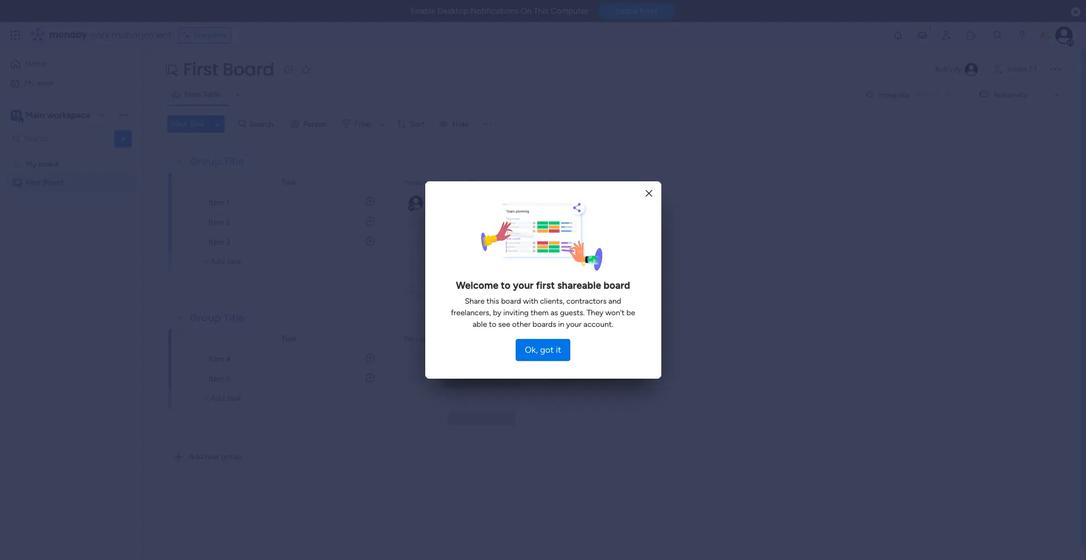 Task type: describe. For each thing, give the bounding box(es) containing it.
my work
[[24, 78, 54, 87]]

show board description image
[[282, 64, 295, 75]]

shareable board image
[[12, 177, 22, 188]]

m
[[13, 110, 19, 119]]

shareable board image
[[164, 63, 178, 76]]

be
[[627, 308, 635, 318]]

my board
[[26, 159, 59, 169]]

now!
[[640, 7, 658, 16]]

on
[[489, 198, 498, 207]]

3
[[226, 238, 230, 247]]

group title field for status
[[187, 155, 247, 169]]

inbox image
[[917, 30, 928, 41]]

nov for 5
[[558, 375, 572, 383]]

group
[[221, 452, 242, 462]]

share
[[465, 297, 485, 306]]

2 person field from the top
[[401, 334, 430, 346]]

person inside popup button
[[303, 119, 327, 129]]

item for item 1
[[209, 198, 224, 207]]

filter
[[355, 119, 372, 129]]

item for item 4
[[209, 355, 224, 364]]

item for item 5
[[209, 375, 224, 384]]

plans
[[208, 30, 226, 40]]

1 horizontal spatial board
[[501, 297, 521, 306]]

sort
[[410, 119, 425, 129]]

home
[[25, 59, 46, 68]]

title for person
[[224, 311, 245, 325]]

contractors
[[567, 297, 607, 306]]

activity
[[935, 65, 962, 74]]

see
[[498, 320, 510, 329]]

got
[[540, 345, 554, 355]]

v2 search image
[[238, 118, 247, 130]]

1 date field from the top
[[548, 177, 570, 189]]

19
[[549, 199, 556, 207]]

Status field
[[467, 177, 495, 189]]

main for main table
[[184, 90, 201, 99]]

arrow down image
[[376, 118, 389, 131]]

first inside list box
[[26, 178, 41, 187]]

by
[[493, 308, 502, 318]]

enable desktop notifications on this computer
[[411, 6, 589, 16]]

main for main workspace
[[25, 110, 45, 120]]

them
[[531, 308, 549, 318]]

main workspace
[[25, 110, 91, 120]]

won't
[[606, 308, 625, 318]]

First Board field
[[180, 57, 277, 82]]

this
[[534, 6, 549, 16]]

4
[[226, 355, 231, 364]]

group for status
[[190, 155, 221, 168]]

18 nov for item 2
[[549, 218, 572, 227]]

as
[[551, 308, 558, 318]]

item 2
[[209, 218, 231, 227]]

0 horizontal spatial 1
[[226, 198, 229, 207]]

0 horizontal spatial your
[[513, 280, 534, 292]]

working
[[458, 198, 487, 207]]

main table
[[184, 90, 221, 99]]

workspace selection element
[[10, 108, 92, 123]]

this
[[487, 297, 499, 306]]

select product image
[[10, 30, 21, 41]]

person button
[[286, 115, 334, 133]]

it for working on it
[[500, 198, 504, 207]]

computer
[[551, 6, 589, 16]]

5
[[226, 375, 231, 384]]

add
[[189, 452, 203, 462]]

item 1
[[209, 198, 229, 207]]

first
[[536, 280, 555, 292]]

add new group button
[[168, 449, 247, 466]]

add view image
[[236, 91, 240, 99]]

1 16 from the top
[[549, 238, 556, 246]]

title for status
[[224, 155, 245, 168]]

they
[[587, 308, 604, 318]]

item 5
[[209, 375, 231, 384]]

0 vertical spatial board
[[223, 57, 274, 82]]

invite / 1
[[1008, 65, 1037, 74]]

1 inside button
[[1034, 65, 1037, 74]]

add to favorites image
[[301, 64, 312, 75]]

add new group
[[189, 452, 242, 462]]

hide button
[[435, 115, 475, 133]]

new
[[205, 452, 219, 462]]

see
[[193, 30, 206, 40]]

enable for enable desktop notifications on this computer
[[411, 6, 436, 16]]

jacob simon image
[[1056, 26, 1073, 44]]

see plans
[[193, 30, 226, 40]]

18 for item 2
[[549, 218, 556, 227]]

clients,
[[540, 297, 565, 306]]

monday work management
[[49, 29, 171, 41]]

2 16 from the top
[[549, 356, 556, 364]]

ok,
[[525, 345, 538, 355]]

group for person
[[190, 311, 221, 325]]

my for my board
[[26, 159, 37, 169]]

notifications
[[470, 6, 519, 16]]

notifications image
[[893, 30, 904, 41]]

board inside list box
[[38, 159, 59, 169]]

monday
[[49, 29, 87, 41]]

account.
[[584, 320, 614, 329]]

19 nov
[[549, 199, 571, 207]]

18 for item 5
[[549, 375, 556, 383]]

my for my work
[[24, 78, 35, 87]]

workspace
[[47, 110, 91, 120]]

/
[[1029, 65, 1032, 74]]

angle down image
[[214, 120, 220, 128]]

new task
[[172, 119, 205, 129]]



Task type: vqa. For each thing, say whether or not it's contained in the screenshot.
Account for Account
no



Task type: locate. For each thing, give the bounding box(es) containing it.
0 vertical spatial first
[[183, 57, 218, 82]]

1 vertical spatial 18 nov
[[549, 375, 572, 383]]

3 item from the top
[[209, 238, 224, 247]]

0 vertical spatial task
[[190, 119, 205, 129]]

desktop
[[438, 6, 468, 16]]

1 vertical spatial board
[[604, 280, 630, 292]]

1 vertical spatial 16 nov
[[549, 356, 571, 364]]

2 vertical spatial task
[[282, 334, 297, 344]]

2 16 nov from the top
[[549, 356, 571, 364]]

1 vertical spatial group title
[[190, 311, 245, 325]]

0 horizontal spatial board
[[38, 159, 59, 169]]

0 vertical spatial my
[[24, 78, 35, 87]]

board
[[223, 57, 274, 82], [43, 178, 63, 187]]

work inside button
[[37, 78, 54, 87]]

Person field
[[401, 177, 430, 189], [401, 334, 430, 346]]

1 vertical spatial date field
[[548, 334, 570, 346]]

ok, got it
[[525, 345, 561, 355]]

group title field for person
[[187, 311, 247, 326]]

2 item from the top
[[209, 218, 224, 227]]

ok, got it button
[[516, 339, 570, 361]]

inviting
[[504, 308, 529, 318]]

1 right /
[[1034, 65, 1037, 74]]

1 vertical spatial first board
[[26, 178, 63, 187]]

1 date from the top
[[551, 178, 567, 187]]

Search field
[[247, 116, 280, 132]]

0 vertical spatial it
[[500, 198, 504, 207]]

item left 2
[[209, 218, 224, 227]]

Search in workspace field
[[23, 132, 92, 145]]

enable left desktop
[[411, 6, 436, 16]]

4 nov from the top
[[558, 356, 571, 364]]

1 horizontal spatial first board
[[183, 57, 274, 82]]

1 vertical spatial group
[[190, 311, 221, 325]]

0 horizontal spatial to
[[489, 320, 497, 329]]

1 vertical spatial work
[[37, 78, 54, 87]]

18 down got
[[549, 375, 556, 383]]

1 vertical spatial person field
[[401, 334, 430, 346]]

to left see
[[489, 320, 497, 329]]

my down the home at the top left of the page
[[24, 78, 35, 87]]

and
[[609, 297, 621, 306]]

your
[[513, 280, 534, 292], [566, 320, 582, 329]]

status
[[470, 178, 493, 187]]

0 vertical spatial person
[[303, 119, 327, 129]]

18 nov down '19 nov'
[[549, 218, 572, 227]]

1 vertical spatial person
[[404, 178, 428, 187]]

it
[[500, 198, 504, 207], [556, 345, 561, 355]]

0 vertical spatial person field
[[401, 177, 430, 189]]

group down the angle down icon
[[190, 155, 221, 168]]

0 vertical spatial group
[[190, 155, 221, 168]]

enable now! button
[[597, 3, 676, 19]]

item
[[209, 198, 224, 207], [209, 218, 224, 227], [209, 238, 224, 247], [209, 355, 224, 364], [209, 375, 224, 384]]

4 item from the top
[[209, 355, 224, 364]]

my inside button
[[24, 78, 35, 87]]

0 horizontal spatial work
[[37, 78, 54, 87]]

18 nov down got
[[549, 375, 572, 383]]

1 vertical spatial main
[[25, 110, 45, 120]]

board down my board
[[43, 178, 63, 187]]

1 vertical spatial board
[[43, 178, 63, 187]]

enable left now! at the top right of the page
[[616, 7, 638, 16]]

my inside list box
[[26, 159, 37, 169]]

1 person field from the top
[[401, 177, 430, 189]]

on
[[521, 6, 532, 16]]

first right shareable board icon
[[26, 178, 41, 187]]

1 horizontal spatial board
[[223, 57, 274, 82]]

activity button
[[931, 61, 983, 78]]

1 vertical spatial it
[[556, 345, 561, 355]]

5 nov from the top
[[558, 375, 572, 383]]

task
[[190, 119, 205, 129], [282, 178, 297, 187], [282, 334, 297, 344]]

item left 4
[[209, 355, 224, 364]]

group title for status
[[190, 155, 245, 168]]

18 nov for item 5
[[549, 375, 572, 383]]

other
[[512, 320, 531, 329]]

enable inside button
[[616, 7, 638, 16]]

board up add view icon
[[223, 57, 274, 82]]

main table button
[[167, 86, 229, 104]]

dapulse close image
[[1072, 7, 1081, 18]]

work for my
[[37, 78, 54, 87]]

title
[[224, 155, 245, 168], [224, 311, 245, 325]]

main inside button
[[184, 90, 201, 99]]

invite
[[1008, 65, 1027, 74]]

new task button
[[167, 115, 209, 133]]

1 group title field from the top
[[187, 155, 247, 169]]

shareable
[[557, 280, 601, 292]]

16 nov down got
[[549, 356, 571, 364]]

item left 3
[[209, 238, 224, 247]]

2 group title field from the top
[[187, 311, 247, 326]]

work right monday on the top left
[[89, 29, 109, 41]]

board
[[38, 159, 59, 169], [604, 280, 630, 292], [501, 297, 521, 306]]

5 item from the top
[[209, 375, 224, 384]]

1 title from the top
[[224, 155, 245, 168]]

0 vertical spatial date field
[[548, 177, 570, 189]]

guests.
[[560, 308, 585, 318]]

0 vertical spatial board
[[38, 159, 59, 169]]

title down v2 search image
[[224, 155, 245, 168]]

invite / 1 button
[[988, 61, 1042, 78]]

0 horizontal spatial board
[[43, 178, 63, 187]]

2 18 from the top
[[549, 375, 556, 383]]

2 group from the top
[[190, 311, 221, 325]]

date up '19 nov'
[[551, 178, 567, 187]]

title up 4
[[224, 311, 245, 325]]

enable now!
[[616, 7, 658, 16]]

group up item 4
[[190, 311, 221, 325]]

1 vertical spatial group title field
[[187, 311, 247, 326]]

item 3
[[209, 238, 230, 247]]

group
[[190, 155, 221, 168], [190, 311, 221, 325]]

invite members image
[[941, 30, 952, 41]]

2 18 nov from the top
[[549, 375, 572, 383]]

first up main table
[[183, 57, 218, 82]]

enable
[[411, 6, 436, 16], [616, 7, 638, 16]]

task inside button
[[190, 119, 205, 129]]

boards
[[533, 320, 556, 329]]

1 vertical spatial 18
[[549, 375, 556, 383]]

item for item 2
[[209, 218, 224, 227]]

0 vertical spatial to
[[501, 280, 511, 292]]

3 nov from the top
[[558, 238, 571, 246]]

able
[[473, 320, 487, 329]]

16 nov down '19 nov'
[[549, 238, 571, 246]]

welcome to your first shareable board share this board with clients, contractors and freelancers, by inviting them as guests. they won't be able to see other boards in your account.
[[451, 280, 635, 329]]

0 vertical spatial 18
[[549, 218, 556, 227]]

0 vertical spatial group title field
[[187, 155, 247, 169]]

16
[[549, 238, 556, 246], [549, 356, 556, 364]]

0 vertical spatial 16
[[549, 238, 556, 246]]

work
[[89, 29, 109, 41], [37, 78, 54, 87]]

1 horizontal spatial enable
[[616, 7, 638, 16]]

group title field up item 4
[[187, 311, 247, 326]]

help image
[[1017, 30, 1028, 41]]

2 date from the top
[[551, 335, 567, 344]]

item for item 3
[[209, 238, 224, 247]]

my
[[24, 78, 35, 87], [26, 159, 37, 169]]

16 down got
[[549, 356, 556, 364]]

it for ok, got it
[[556, 345, 561, 355]]

0 horizontal spatial first
[[26, 178, 41, 187]]

1 vertical spatial task
[[282, 178, 297, 187]]

person for 2nd person field from the top
[[404, 335, 428, 344]]

to right "welcome"
[[501, 280, 511, 292]]

1 horizontal spatial to
[[501, 280, 511, 292]]

main
[[184, 90, 201, 99], [25, 110, 45, 120]]

your down guests.
[[566, 320, 582, 329]]

2 title from the top
[[224, 311, 245, 325]]

0 vertical spatial 18 nov
[[549, 218, 572, 227]]

your up with
[[513, 280, 534, 292]]

with
[[523, 297, 538, 306]]

workspace image
[[10, 109, 22, 121]]

0 horizontal spatial it
[[500, 198, 504, 207]]

first board up add view icon
[[183, 57, 274, 82]]

board down search in workspace field
[[38, 159, 59, 169]]

18
[[549, 218, 556, 227], [549, 375, 556, 383]]

1 up 2
[[226, 198, 229, 207]]

sort button
[[392, 115, 431, 133]]

item 4
[[209, 355, 231, 364]]

it inside button
[[556, 345, 561, 355]]

1 horizontal spatial it
[[556, 345, 561, 355]]

it right on
[[500, 198, 504, 207]]

main left table
[[184, 90, 201, 99]]

collapse board header image
[[1053, 90, 1062, 99]]

automate
[[993, 90, 1028, 100]]

item left 5
[[209, 375, 224, 384]]

2 group title from the top
[[190, 311, 245, 325]]

1 18 from the top
[[549, 218, 556, 227]]

nov
[[558, 199, 571, 207], [558, 218, 572, 227], [558, 238, 571, 246], [558, 356, 571, 364], [558, 375, 572, 383]]

date down in
[[551, 335, 567, 344]]

hide
[[452, 119, 469, 129]]

0 horizontal spatial first board
[[26, 178, 63, 187]]

1 group title from the top
[[190, 155, 245, 168]]

1 horizontal spatial work
[[89, 29, 109, 41]]

my down search in workspace field
[[26, 159, 37, 169]]

it right got
[[556, 345, 561, 355]]

2 nov from the top
[[558, 218, 572, 227]]

2
[[226, 218, 231, 227]]

task for person
[[282, 334, 297, 344]]

working on it
[[458, 198, 504, 207]]

2 horizontal spatial board
[[604, 280, 630, 292]]

1 vertical spatial 16
[[549, 356, 556, 364]]

autopilot image
[[980, 87, 989, 101]]

in
[[558, 320, 565, 329]]

see plans button
[[178, 27, 231, 44]]

enable for enable now!
[[616, 7, 638, 16]]

2 vertical spatial board
[[501, 297, 521, 306]]

1 vertical spatial 1
[[226, 198, 229, 207]]

first
[[183, 57, 218, 82], [26, 178, 41, 187]]

1 vertical spatial date
[[551, 335, 567, 344]]

1 nov from the top
[[558, 199, 571, 207]]

apps image
[[966, 30, 977, 41]]

group title up item 4
[[190, 311, 245, 325]]

first board down my board
[[26, 178, 63, 187]]

18 down 19
[[549, 218, 556, 227]]

date field down in
[[548, 334, 570, 346]]

0 vertical spatial your
[[513, 280, 534, 292]]

0 vertical spatial date
[[551, 178, 567, 187]]

Group Title field
[[187, 155, 247, 169], [187, 311, 247, 326]]

work down the home at the top left of the page
[[37, 78, 54, 87]]

16 down 19
[[549, 238, 556, 246]]

nov for 2
[[558, 218, 572, 227]]

work for monday
[[89, 29, 109, 41]]

nov for 3
[[558, 238, 571, 246]]

0 vertical spatial main
[[184, 90, 201, 99]]

18 nov
[[549, 218, 572, 227], [549, 375, 572, 383]]

list box containing my board
[[0, 152, 141, 341]]

0 vertical spatial title
[[224, 155, 245, 168]]

group title down the angle down icon
[[190, 155, 245, 168]]

table
[[203, 90, 221, 99]]

0 vertical spatial 16 nov
[[549, 238, 571, 246]]

0 vertical spatial 1
[[1034, 65, 1037, 74]]

board inside list box
[[43, 178, 63, 187]]

date
[[551, 178, 567, 187], [551, 335, 567, 344]]

home button
[[7, 55, 119, 73]]

group title for person
[[190, 311, 245, 325]]

1 vertical spatial my
[[26, 159, 37, 169]]

board up and
[[604, 280, 630, 292]]

search everything image
[[993, 30, 1004, 41]]

first board
[[183, 57, 274, 82], [26, 178, 63, 187]]

Date field
[[548, 177, 570, 189], [548, 334, 570, 346]]

1 vertical spatial title
[[224, 311, 245, 325]]

management
[[111, 29, 171, 41]]

1 vertical spatial to
[[489, 320, 497, 329]]

close image
[[646, 190, 652, 198]]

0 horizontal spatial enable
[[411, 6, 436, 16]]

1 18 nov from the top
[[549, 218, 572, 227]]

integrate
[[878, 90, 910, 100]]

1 vertical spatial first
[[26, 178, 41, 187]]

date field up '19 nov'
[[548, 177, 570, 189]]

welcome
[[456, 280, 499, 292]]

2 vertical spatial person
[[404, 335, 428, 344]]

freelancers,
[[451, 308, 491, 318]]

group title field down the angle down icon
[[187, 155, 247, 169]]

1 horizontal spatial main
[[184, 90, 201, 99]]

0 vertical spatial group title
[[190, 155, 245, 168]]

2 date field from the top
[[548, 334, 570, 346]]

0 horizontal spatial main
[[25, 110, 45, 120]]

0 vertical spatial first board
[[183, 57, 274, 82]]

list box
[[0, 152, 141, 341]]

1 horizontal spatial first
[[183, 57, 218, 82]]

new
[[172, 119, 188, 129]]

main inside workspace selection element
[[25, 110, 45, 120]]

1 horizontal spatial your
[[566, 320, 582, 329]]

1 group from the top
[[190, 155, 221, 168]]

first board inside list box
[[26, 178, 63, 187]]

1 item from the top
[[209, 198, 224, 207]]

16 nov
[[549, 238, 571, 246], [549, 356, 571, 364]]

1 image
[[925, 23, 935, 35]]

board up inviting
[[501, 297, 521, 306]]

main right workspace image
[[25, 110, 45, 120]]

1 16 nov from the top
[[549, 238, 571, 246]]

item up item 2
[[209, 198, 224, 207]]

my work button
[[7, 74, 119, 92]]

person for second person field from the bottom
[[404, 178, 428, 187]]

dapulse integrations image
[[866, 91, 874, 99]]

task for status
[[282, 178, 297, 187]]

0 vertical spatial work
[[89, 29, 109, 41]]

1 vertical spatial your
[[566, 320, 582, 329]]

1 horizontal spatial 1
[[1034, 65, 1037, 74]]

filter button
[[337, 115, 389, 133]]



